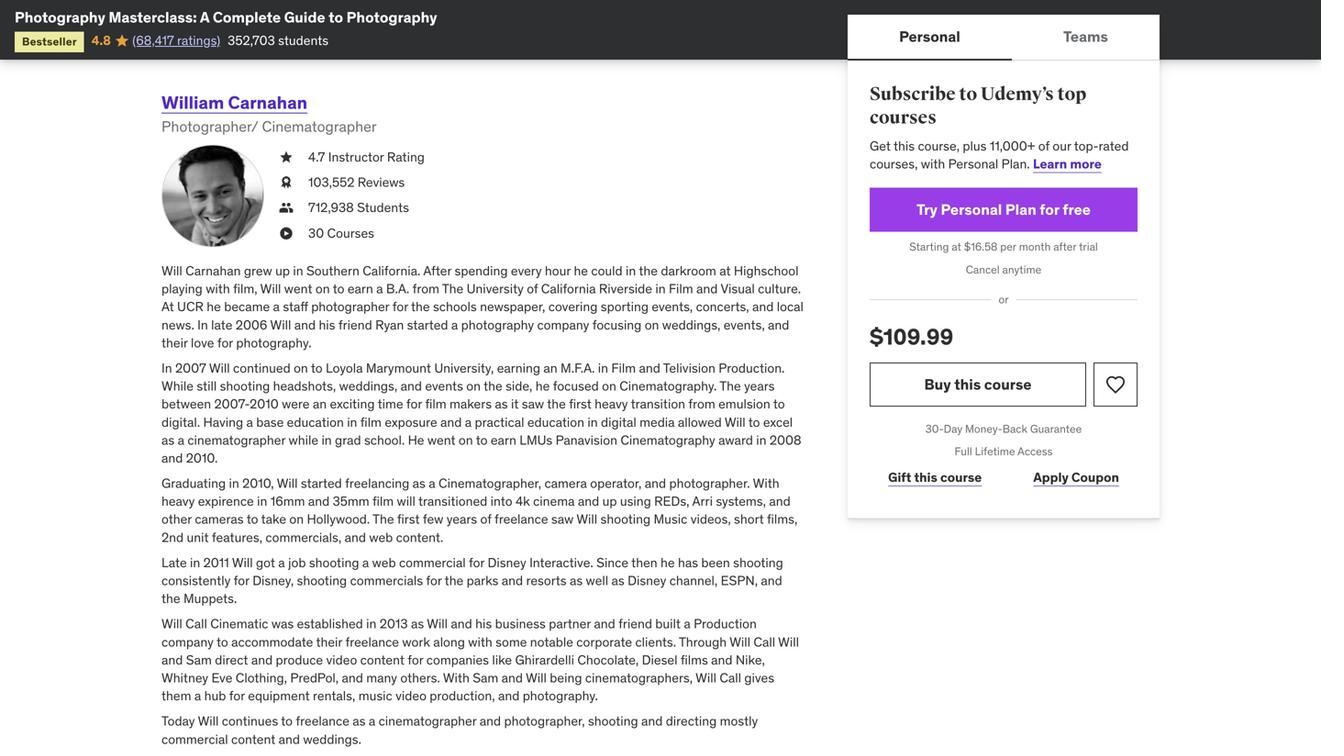 Task type: describe. For each thing, give the bounding box(es) containing it.
sporting
[[601, 299, 649, 315]]

in down 2010,
[[257, 493, 267, 510]]

1 vertical spatial commercial
[[162, 731, 228, 747]]

1 vertical spatial web
[[372, 554, 396, 571]]

1 vertical spatial in
[[162, 360, 172, 376]]

to inside subscribe to udemy's top courses
[[960, 83, 978, 106]]

guarantee
[[1031, 422, 1082, 436]]

0 vertical spatial web
[[369, 529, 393, 546]]

352,703 students
[[228, 32, 329, 49]]

he
[[408, 432, 425, 448]]

on up makers
[[467, 378, 481, 394]]

2 photography from the left
[[347, 8, 437, 27]]

0 vertical spatial saw
[[522, 396, 544, 412]]

subscribe to udemy's top courses
[[870, 83, 1087, 129]]

apply coupon
[[1034, 469, 1120, 486]]

1 vertical spatial content
[[231, 731, 276, 747]]

0 horizontal spatial earn
[[348, 281, 373, 297]]

try personal plan for free
[[917, 200, 1091, 219]]

1 horizontal spatial earn
[[491, 432, 517, 448]]

being
[[550, 670, 582, 686]]

2006
[[236, 317, 268, 333]]

will up playing
[[162, 263, 182, 279]]

other
[[162, 511, 192, 528]]

predpol,
[[290, 670, 339, 686]]

a down digital. at the left of the page
[[178, 432, 184, 448]]

day
[[944, 422, 963, 436]]

0 horizontal spatial with
[[206, 281, 230, 297]]

phil
[[170, 16, 192, 32]]

0 vertical spatial cinematographer
[[188, 432, 286, 448]]

cinematic
[[210, 616, 269, 632]]

1 horizontal spatial photography.
[[523, 688, 598, 704]]

with inside get this course, plus 11,000+ of our top-rated courses, with personal plan.
[[921, 155, 946, 172]]

a down makers
[[465, 414, 472, 430]]

0 vertical spatial film
[[425, 396, 447, 412]]

to down southern
[[333, 281, 345, 297]]

1 horizontal spatial content
[[360, 652, 405, 668]]

a left job
[[278, 554, 285, 571]]

0 vertical spatial from
[[413, 281, 440, 297]]

2 vertical spatial film
[[373, 493, 394, 510]]

as left "well"
[[570, 572, 583, 589]]

the down focused
[[547, 396, 566, 412]]

back
[[1003, 422, 1028, 436]]

2007-
[[214, 396, 250, 412]]

4.7 instructor rating
[[308, 149, 425, 165]]

could
[[592, 263, 623, 279]]

to up direct at the bottom of the page
[[217, 634, 228, 650]]

1 horizontal spatial of
[[527, 281, 538, 297]]

this for buy
[[955, 375, 982, 394]]

103,552
[[308, 174, 355, 191]]

1 horizontal spatial his
[[476, 616, 492, 632]]

the down consistently
[[162, 590, 180, 607]]

on up commercials, at the left
[[290, 511, 304, 528]]

1 horizontal spatial call
[[720, 670, 742, 686]]

late
[[211, 317, 233, 333]]

camera
[[545, 475, 587, 492]]

between
[[162, 396, 211, 412]]

buy this course
[[925, 375, 1032, 394]]

practical
[[475, 414, 525, 430]]

rated
[[1099, 138, 1129, 154]]

0 vertical spatial first
[[569, 396, 592, 412]]

the left parks
[[445, 572, 464, 589]]

systems,
[[716, 493, 766, 510]]

masterclass:
[[109, 8, 197, 27]]

cinematography
[[621, 432, 716, 448]]

hollywood.
[[307, 511, 370, 528]]

clients.
[[636, 634, 677, 650]]

0 horizontal spatial film
[[612, 360, 636, 376]]

2010.
[[186, 450, 218, 466]]

2007
[[175, 360, 206, 376]]

1 vertical spatial years
[[447, 511, 477, 528]]

in left southern
[[293, 263, 303, 279]]

will up along
[[427, 616, 448, 632]]

0 vertical spatial video
[[326, 652, 357, 668]]

like
[[492, 652, 512, 668]]

guide
[[284, 8, 326, 27]]

as down music
[[353, 713, 366, 729]]

nike,
[[736, 652, 765, 668]]

0 horizontal spatial disney
[[488, 554, 527, 571]]

at inside will carnahan grew up in southern california. after spending every hour he could in the darkroom at highschool playing with film, will went on to earn a b.a. from the university of california riverside in film and visual culture. at ucr he became a staff photographer for the schools newspaper, covering sporting events, concerts, and local news. in late 2006 will and his friend ryan started a photography company focusing on weddings, events, and their love for photography. in 2007 will continued on to loyola marymount university, earning an m.f.a. in film and telivision production. while still shooting headshots, weddings, and events on the side, he focused on cinematography. the years between 2007-2010 were an exciting time for film makers as it saw the first heavy transition from emulsion to digital. having a base education in film exposure and a practical education in digital media allowed will to excel as a cinematographer while in grad school. he went on to earn lmus panavision cinematography award in 2008 and 2010. graduating in 2010, will started freelancing as a cinematographer, camera operator, and photographer. with heavy expirence in 16mm and 35mm film will transitioned into 4k cinema and up using reds, arri systems, and other cameras to take on hollywood. the first few years of freelance saw will shooting music videos, short films, 2nd unit features, commercials, and web content. late in 2011 will got a job shooting a web commercial for disney interactive. since then he has been shooting consistently for disney, shooting commercials for the parks and resorts as well as disney channel, espn, and the muppets. will call cinematic was established in 2013 as will and his business partner and friend built a production company to accommodate their freelance work along with some notable corporate clients. through will call will and sam direct and produce video content for companies like ghirardelli chocolate, diesel films and nike, whitney eve clothing, predpol, and many others. with sam and will being cinematographers, will call gives them a hub for equipment rentals, music video production, and photography. today will continues to freelance as a cinematographer and photographer, shooting and directing mostly commercial content and weddings.
[[720, 263, 731, 279]]

1 vertical spatial freelance
[[346, 634, 399, 650]]

xsmall image for 30 courses
[[279, 224, 294, 242]]

in left grad
[[322, 432, 332, 448]]

will up still
[[209, 360, 230, 376]]

he left has
[[661, 554, 675, 571]]

1 horizontal spatial weddings,
[[663, 317, 721, 333]]

personal inside get this course, plus 11,000+ of our top-rated courses, with personal plan.
[[949, 155, 999, 172]]

(68,417 ratings)
[[132, 32, 220, 49]]

to up excel
[[774, 396, 785, 412]]

ratings)
[[177, 32, 220, 49]]

accommodate
[[231, 634, 313, 650]]

on up headshots,
[[294, 360, 308, 376]]

on down southern
[[316, 281, 330, 297]]

0 vertical spatial in
[[198, 317, 208, 333]]

2013
[[380, 616, 408, 632]]

commercials,
[[266, 529, 342, 546]]

a up commercials
[[362, 554, 369, 571]]

southern
[[307, 263, 360, 279]]

subscribe
[[870, 83, 956, 106]]

1 horizontal spatial film
[[669, 281, 694, 297]]

to right guide in the top left of the page
[[329, 8, 343, 27]]

production,
[[430, 688, 495, 704]]

1 horizontal spatial company
[[537, 317, 590, 333]]

for up exposure
[[407, 396, 422, 412]]

equipment
[[248, 688, 310, 704]]

a up transitioned at left bottom
[[429, 475, 436, 492]]

show
[[162, 43, 196, 60]]

in up the riverside
[[626, 263, 636, 279]]

in down exciting
[[347, 414, 357, 430]]

0 vertical spatial freelance
[[495, 511, 549, 528]]

0 horizontal spatial their
[[162, 334, 188, 351]]

will down films
[[696, 670, 717, 686]]

the left schools
[[411, 299, 430, 315]]

to up headshots,
[[311, 360, 323, 376]]

take
[[261, 511, 286, 528]]

mostly
[[720, 713, 758, 729]]

in down darkroom
[[656, 281, 666, 297]]

through
[[679, 634, 727, 650]]

35mm
[[333, 493, 370, 510]]

cancel
[[966, 262, 1000, 277]]

1 horizontal spatial friend
[[619, 616, 653, 632]]

he up late
[[207, 299, 221, 315]]

shooting up 2007-
[[220, 378, 270, 394]]

will down "ghirardelli"
[[526, 670, 547, 686]]

to left take
[[247, 511, 258, 528]]

will up 16mm
[[277, 475, 298, 492]]

1 horizontal spatial started
[[407, 317, 448, 333]]

learn more
[[1034, 155, 1102, 172]]

along
[[434, 634, 465, 650]]

a left 'staff'
[[273, 299, 280, 315]]

0 horizontal spatial weddings,
[[339, 378, 398, 394]]

staff
[[283, 299, 308, 315]]

0 vertical spatial went
[[284, 281, 313, 297]]

them
[[162, 688, 191, 704]]

or
[[999, 292, 1009, 307]]

the up the riverside
[[639, 263, 658, 279]]

in right the m.f.a.
[[598, 360, 609, 376]]

0 horizontal spatial of
[[481, 511, 492, 528]]

2 education from the left
[[528, 414, 585, 430]]

as up work at the left of page
[[411, 616, 424, 632]]

starting at $16.58 per month after trial cancel anytime
[[910, 240, 1099, 277]]

will down the grew
[[260, 281, 281, 297]]

4.7
[[308, 149, 325, 165]]

1 vertical spatial the
[[720, 378, 741, 394]]

william carnahan image
[[162, 145, 264, 247]]

1 education from the left
[[287, 414, 344, 430]]

clothing,
[[236, 670, 287, 686]]

university,
[[434, 360, 494, 376]]

top-
[[1075, 138, 1099, 154]]

photographer
[[311, 299, 390, 315]]

for up parks
[[469, 554, 485, 571]]

0 horizontal spatial an
[[313, 396, 327, 412]]

courses,
[[870, 155, 918, 172]]

on down makers
[[459, 432, 473, 448]]

a right built
[[684, 616, 691, 632]]

1 horizontal spatial from
[[689, 396, 716, 412]]

this for gift
[[915, 469, 938, 486]]

as left it
[[495, 396, 508, 412]]

to down practical
[[476, 432, 488, 448]]

0 vertical spatial heavy
[[595, 396, 628, 412]]

1 horizontal spatial video
[[396, 688, 427, 704]]

then
[[632, 554, 658, 571]]

shooting down using
[[601, 511, 651, 528]]

on right focused
[[602, 378, 617, 394]]

0 horizontal spatial heavy
[[162, 493, 195, 510]]

were
[[282, 396, 310, 412]]

will up award at the right of page
[[725, 414, 746, 430]]

on down sporting
[[645, 317, 659, 333]]

money-
[[966, 422, 1003, 436]]

0 horizontal spatial the
[[373, 511, 394, 528]]

will up nike,
[[730, 634, 751, 650]]

in up consistently
[[190, 554, 200, 571]]

1 vertical spatial started
[[301, 475, 342, 492]]

transition
[[631, 396, 686, 412]]

1 photography from the left
[[15, 8, 105, 27]]

1 horizontal spatial up
[[603, 493, 617, 510]]

after
[[424, 263, 452, 279]]

news.
[[162, 317, 194, 333]]

0 horizontal spatial up
[[275, 263, 290, 279]]

shooting down cinematographers, at the bottom
[[588, 713, 639, 729]]

plus
[[963, 138, 987, 154]]

exciting
[[330, 396, 375, 412]]

in up "panavision"
[[588, 414, 598, 430]]

excel
[[764, 414, 793, 430]]

month
[[1020, 240, 1051, 254]]

media
[[640, 414, 675, 430]]

videos,
[[691, 511, 731, 528]]

will right through
[[779, 634, 799, 650]]

has
[[678, 554, 699, 571]]

will down 'staff'
[[270, 317, 291, 333]]

for down work at the left of page
[[408, 652, 424, 668]]

top
[[1058, 83, 1087, 106]]

will carnahan grew up in southern california. after spending every hour he could in the darkroom at highschool playing with film, will went on to earn a b.a. from the university of california riverside in film and visual culture. at ucr he became a staff photographer for the schools newspaper, covering sporting events, concerts, and local news. in late 2006 will and his friend ryan started a photography company focusing on weddings, events, and their love for photography. in 2007 will continued on to loyola marymount university, earning an m.f.a. in film and telivision production. while still shooting headshots, weddings, and events on the side, he focused on cinematography. the years between 2007-2010 were an exciting time for film makers as it saw the first heavy transition from emulsion to digital. having a base education in film exposure and a practical education in digital media allowed will to excel as a cinematographer while in grad school. he went on to earn lmus panavision cinematography award in 2008 and 2010. graduating in 2010, will started freelancing as a cinematographer, camera operator, and photographer. with heavy expirence in 16mm and 35mm film will transitioned into 4k cinema and up using reds, arri systems, and other cameras to take on hollywood. the first few years of freelance saw will shooting music videos, short films, 2nd unit features, commercials, and web content. late in 2011 will got a job shooting a web commercial for disney interactive. since then he has been shooting consistently for disney, shooting commercials for the parks and resorts as well as disney channel, espn, and the muppets. will call cinematic was established in 2013 as will and his business partner and friend built a production company to accommodate their freelance work along with some notable corporate clients. through will call will and sam direct and produce video content for companies like ghirardelli chocolate, diesel films and nike, whitney eve clothing, predpol, and many others. with sam and will being cinematographers, will call gives them a hub for equipment rentals, music video production, and photography. today will continues to freelance as a cinematographer and photographer, shooting and directing mostly commercial content and weddings.
[[162, 263, 804, 747]]

hub
[[204, 688, 226, 704]]

the left side,
[[484, 378, 503, 394]]

1 horizontal spatial with
[[753, 475, 780, 492]]

xsmall image for 712,938 students
[[279, 199, 294, 217]]

disney,
[[253, 572, 294, 589]]

lmus
[[520, 432, 553, 448]]

continues
[[222, 713, 278, 729]]

1 vertical spatial events,
[[724, 317, 765, 333]]

0 horizontal spatial sam
[[186, 652, 212, 668]]

0 vertical spatial call
[[186, 616, 207, 632]]

course for buy this course
[[985, 375, 1032, 394]]



Task type: locate. For each thing, give the bounding box(es) containing it.
partner
[[549, 616, 591, 632]]

this inside button
[[955, 375, 982, 394]]

0 horizontal spatial education
[[287, 414, 344, 430]]

carnahan inside the william carnahan photographer/ cinematographer
[[228, 91, 308, 113]]

1 horizontal spatial in
[[198, 317, 208, 333]]

(68,417
[[132, 32, 174, 49]]

years
[[745, 378, 775, 394], [447, 511, 477, 528]]

earn up photographer
[[348, 281, 373, 297]]

0 vertical spatial friend
[[339, 317, 372, 333]]

been
[[702, 554, 730, 571]]

xsmall image inside show less "button"
[[227, 44, 242, 59]]

2010
[[250, 396, 279, 412]]

anytime
[[1003, 262, 1042, 277]]

1 horizontal spatial at
[[952, 240, 962, 254]]

commercial
[[399, 554, 466, 571], [162, 731, 228, 747]]

freelance down 2013
[[346, 634, 399, 650]]

loyola
[[326, 360, 363, 376]]

features,
[[212, 529, 263, 546]]

graduating
[[162, 475, 226, 492]]

0 vertical spatial personal
[[900, 27, 961, 46]]

carnahan inside will carnahan grew up in southern california. after spending every hour he could in the darkroom at highschool playing with film, will went on to earn a b.a. from the university of california riverside in film and visual culture. at ucr he became a staff photographer for the schools newspaper, covering sporting events, concerts, and local news. in late 2006 will and his friend ryan started a photography company focusing on weddings, events, and their love for photography. in 2007 will continued on to loyola marymount university, earning an m.f.a. in film and telivision production. while still shooting headshots, weddings, and events on the side, he focused on cinematography. the years between 2007-2010 were an exciting time for film makers as it saw the first heavy transition from emulsion to digital. having a base education in film exposure and a practical education in digital media allowed will to excel as a cinematographer while in grad school. he went on to earn lmus panavision cinematography award in 2008 and 2010. graduating in 2010, will started freelancing as a cinematographer, camera operator, and photographer. with heavy expirence in 16mm and 35mm film will transitioned into 4k cinema and up using reds, arri systems, and other cameras to take on hollywood. the first few years of freelance saw will shooting music videos, short films, 2nd unit features, commercials, and web content. late in 2011 will got a job shooting a web commercial for disney interactive. since then he has been shooting consistently for disney, shooting commercials for the parks and resorts as well as disney channel, espn, and the muppets. will call cinematic was established in 2013 as will and his business partner and friend built a production company to accommodate their freelance work along with some notable corporate clients. through will call will and sam direct and produce video content for companies like ghirardelli chocolate, diesel films and nike, whitney eve clothing, predpol, and many others. with sam and will being cinematographers, will call gives them a hub for equipment rentals, music video production, and photography. today will continues to freelance as a cinematographer and photographer, shooting and directing mostly commercial content and weddings.
[[186, 263, 241, 279]]

call up nike,
[[754, 634, 776, 650]]

0 vertical spatial disney
[[488, 554, 527, 571]]

commercial down today
[[162, 731, 228, 747]]

web
[[369, 529, 393, 546], [372, 554, 396, 571]]

2 vertical spatial xsmall image
[[279, 224, 294, 242]]

2010,
[[242, 475, 274, 492]]

0 horizontal spatial company
[[162, 634, 214, 650]]

0 horizontal spatial first
[[397, 511, 420, 528]]

1 horizontal spatial disney
[[628, 572, 667, 589]]

0 vertical spatial film
[[669, 281, 694, 297]]

shooting
[[220, 378, 270, 394], [601, 511, 651, 528], [309, 554, 359, 571], [734, 554, 784, 571], [297, 572, 347, 589], [588, 713, 639, 729]]

still
[[197, 378, 217, 394]]

for left free
[[1040, 200, 1060, 219]]

2 xsmall image from the top
[[279, 199, 294, 217]]

full
[[955, 444, 973, 459]]

their down the established
[[316, 634, 342, 650]]

love
[[191, 334, 214, 351]]

tab list containing personal
[[848, 15, 1160, 61]]

0 vertical spatial of
[[1039, 138, 1050, 154]]

1 horizontal spatial education
[[528, 414, 585, 430]]

first
[[569, 396, 592, 412], [397, 511, 420, 528]]

0 vertical spatial started
[[407, 317, 448, 333]]

2 vertical spatial the
[[373, 511, 394, 528]]

course inside button
[[985, 375, 1032, 394]]

1 vertical spatial this
[[955, 375, 982, 394]]

side,
[[506, 378, 533, 394]]

playing
[[162, 281, 203, 297]]

2 vertical spatial call
[[720, 670, 742, 686]]

1 vertical spatial film
[[612, 360, 636, 376]]

2 vertical spatial personal
[[941, 200, 1003, 219]]

culture.
[[758, 281, 801, 297]]

0 horizontal spatial commercial
[[162, 731, 228, 747]]

from down after
[[413, 281, 440, 297]]

1 vertical spatial saw
[[552, 511, 574, 528]]

at inside starting at $16.58 per month after trial cancel anytime
[[952, 240, 962, 254]]

1 horizontal spatial saw
[[552, 511, 574, 528]]

shooting right job
[[309, 554, 359, 571]]

with down companies in the bottom left of the page
[[443, 670, 470, 686]]

call down muppets. at the left bottom of page
[[186, 616, 207, 632]]

1 vertical spatial film
[[361, 414, 382, 430]]

1 vertical spatial company
[[162, 634, 214, 650]]

the up emulsion on the right bottom
[[720, 378, 741, 394]]

0 horizontal spatial events,
[[652, 299, 693, 315]]

11,000+
[[990, 138, 1036, 154]]

of left our
[[1039, 138, 1050, 154]]

1 horizontal spatial commercial
[[399, 554, 466, 571]]

built
[[656, 616, 681, 632]]

xsmall image for 103,552 reviews
[[279, 174, 294, 192]]

spending
[[455, 263, 508, 279]]

espn,
[[721, 572, 758, 589]]

personal up "subscribe"
[[900, 27, 961, 46]]

0 horizontal spatial video
[[326, 652, 357, 668]]

as down since
[[612, 572, 625, 589]]

carnahan for william
[[228, 91, 308, 113]]

commercials
[[350, 572, 423, 589]]

try
[[917, 200, 938, 219]]

1 xsmall image from the top
[[279, 174, 294, 192]]

2nd
[[162, 529, 184, 546]]

award
[[719, 432, 754, 448]]

30-day money-back guarantee full lifetime access
[[926, 422, 1082, 459]]

show less button
[[162, 33, 242, 70]]

1 vertical spatial weddings,
[[339, 378, 398, 394]]

his left the business
[[476, 616, 492, 632]]

cinematographers,
[[586, 670, 693, 686]]

0 vertical spatial his
[[319, 317, 336, 333]]

2008
[[770, 432, 802, 448]]

30
[[308, 225, 324, 241]]

with up like
[[468, 634, 493, 650]]

1 vertical spatial personal
[[949, 155, 999, 172]]

using
[[620, 493, 652, 510]]

0 horizontal spatial years
[[447, 511, 477, 528]]

4k
[[516, 493, 530, 510]]

william carnahan photographer/ cinematographer
[[162, 91, 377, 136]]

1 vertical spatial first
[[397, 511, 420, 528]]

0 horizontal spatial cinematographer
[[188, 432, 286, 448]]

shooting down job
[[297, 572, 347, 589]]

events
[[425, 378, 463, 394]]

1 vertical spatial cinematographer
[[379, 713, 477, 729]]

xsmall image
[[227, 44, 242, 59], [279, 148, 294, 166]]

it
[[511, 396, 519, 412]]

rating
[[387, 149, 425, 165]]

films,
[[767, 511, 798, 528]]

0 horizontal spatial at
[[720, 263, 731, 279]]

california.
[[363, 263, 421, 279]]

photographer/
[[162, 117, 259, 136]]

2 horizontal spatial call
[[754, 634, 776, 650]]

to down emulsion on the right bottom
[[749, 414, 761, 430]]

heavy up other
[[162, 493, 195, 510]]

- phil
[[162, 16, 192, 32]]

0 horizontal spatial saw
[[522, 396, 544, 412]]

company
[[537, 317, 590, 333], [162, 634, 214, 650]]

complete
[[213, 8, 281, 27]]

video up predpol,
[[326, 652, 357, 668]]

personal up $16.58 at the top of the page
[[941, 200, 1003, 219]]

1 horizontal spatial heavy
[[595, 396, 628, 412]]

he right side,
[[536, 378, 550, 394]]

carnahan for will
[[186, 263, 241, 279]]

job
[[288, 554, 306, 571]]

carnahan up the cinematographer
[[228, 91, 308, 113]]

will down consistently
[[162, 616, 182, 632]]

will down camera
[[577, 511, 598, 528]]

tab list
[[848, 15, 1160, 61]]

as
[[495, 396, 508, 412], [162, 432, 175, 448], [413, 475, 426, 492], [570, 572, 583, 589], [612, 572, 625, 589], [411, 616, 424, 632], [353, 713, 366, 729]]

a left base
[[246, 414, 253, 430]]

films
[[681, 652, 708, 668]]

get this course, plus 11,000+ of our top-rated courses, with personal plan.
[[870, 138, 1129, 172]]

a down music
[[369, 713, 376, 729]]

freelance up weddings.
[[296, 713, 350, 729]]

disney up parks
[[488, 554, 527, 571]]

focusing
[[593, 317, 642, 333]]

for down late
[[217, 334, 233, 351]]

instructor
[[328, 149, 384, 165]]

1 horizontal spatial course
[[985, 375, 1032, 394]]

years down transitioned at left bottom
[[447, 511, 477, 528]]

to left udemy's
[[960, 83, 978, 106]]

with down course,
[[921, 155, 946, 172]]

1 horizontal spatial cinematographer
[[379, 713, 477, 729]]

production
[[694, 616, 757, 632]]

of down every
[[527, 281, 538, 297]]

$16.58
[[965, 240, 998, 254]]

2 horizontal spatial of
[[1039, 138, 1050, 154]]

0 vertical spatial company
[[537, 317, 590, 333]]

for right hub
[[229, 688, 245, 704]]

web up commercials
[[372, 554, 396, 571]]

1 horizontal spatial an
[[544, 360, 558, 376]]

2 vertical spatial with
[[468, 634, 493, 650]]

freelancing
[[345, 475, 410, 492]]

udemy's
[[981, 83, 1055, 106]]

saw down cinema
[[552, 511, 574, 528]]

to down equipment on the bottom left
[[281, 713, 293, 729]]

weddings, down concerts,
[[663, 317, 721, 333]]

of down into
[[481, 511, 492, 528]]

xsmall image left 103,552
[[279, 174, 294, 192]]

parks
[[467, 572, 499, 589]]

1 vertical spatial with
[[206, 281, 230, 297]]

0 horizontal spatial started
[[301, 475, 342, 492]]

30 courses
[[308, 225, 375, 241]]

commercial down content.
[[399, 554, 466, 571]]

0 vertical spatial sam
[[186, 652, 212, 668]]

photography. down being
[[523, 688, 598, 704]]

while
[[162, 378, 194, 394]]

1 vertical spatial carnahan
[[186, 263, 241, 279]]

1 vertical spatial of
[[527, 281, 538, 297]]

others.
[[401, 670, 440, 686]]

photography up bestseller
[[15, 8, 105, 27]]

of
[[1039, 138, 1050, 154], [527, 281, 538, 297], [481, 511, 492, 528]]

1 vertical spatial their
[[316, 634, 342, 650]]

university
[[467, 281, 524, 297]]

this inside get this course, plus 11,000+ of our top-rated courses, with personal plan.
[[894, 138, 915, 154]]

0 horizontal spatial went
[[284, 281, 313, 297]]

at up visual
[[720, 263, 731, 279]]

the
[[442, 281, 464, 297], [720, 378, 741, 394], [373, 511, 394, 528]]

1 vertical spatial friend
[[619, 616, 653, 632]]

for down b.a.
[[393, 299, 408, 315]]

for down content.
[[426, 572, 442, 589]]

years down 'production.'
[[745, 378, 775, 394]]

1 horizontal spatial went
[[428, 432, 456, 448]]

wishlist image
[[1105, 373, 1127, 396]]

more
[[1071, 155, 1102, 172]]

0 vertical spatial with
[[921, 155, 946, 172]]

since
[[597, 554, 629, 571]]

xsmall image left 4.7
[[279, 148, 294, 166]]

weddings, up exciting
[[339, 378, 398, 394]]

photographer.
[[670, 475, 750, 492]]

film down freelancing
[[373, 493, 394, 510]]

was
[[272, 616, 294, 632]]

a left hub
[[194, 688, 201, 704]]

103,552 reviews
[[308, 174, 405, 191]]

went up 'staff'
[[284, 281, 313, 297]]

0 vertical spatial xsmall image
[[227, 44, 242, 59]]

personal inside 'button'
[[900, 27, 961, 46]]

will left got
[[232, 554, 253, 571]]

digital
[[601, 414, 637, 430]]

1 vertical spatial went
[[428, 432, 456, 448]]

california
[[541, 281, 596, 297]]

a left b.a.
[[377, 281, 383, 297]]

company up whitney
[[162, 634, 214, 650]]

in left 2013
[[366, 616, 377, 632]]

education up while
[[287, 414, 344, 430]]

few
[[423, 511, 444, 528]]

0 vertical spatial commercial
[[399, 554, 466, 571]]

2 vertical spatial freelance
[[296, 713, 350, 729]]

will down hub
[[198, 713, 219, 729]]

1 vertical spatial sam
[[473, 670, 499, 686]]

went right he
[[428, 432, 456, 448]]

teams
[[1064, 27, 1109, 46]]

his down photographer
[[319, 317, 336, 333]]

2 horizontal spatial the
[[720, 378, 741, 394]]

grad
[[335, 432, 361, 448]]

grew
[[244, 263, 272, 279]]

covering
[[549, 299, 598, 315]]

0 horizontal spatial with
[[443, 670, 470, 686]]

up right the grew
[[275, 263, 290, 279]]

in up the expirence
[[229, 475, 239, 492]]

1 vertical spatial his
[[476, 616, 492, 632]]

buy
[[925, 375, 952, 394]]

panavision
[[556, 432, 618, 448]]

emulsion
[[719, 396, 771, 412]]

a down schools
[[452, 317, 458, 333]]

of inside get this course, plus 11,000+ of our top-rated courses, with personal plan.
[[1039, 138, 1050, 154]]

0 vertical spatial photography.
[[236, 334, 312, 351]]

film up "school."
[[361, 414, 382, 430]]

xsmall image left '712,938' on the top left
[[279, 199, 294, 217]]

he up california
[[574, 263, 588, 279]]

0 vertical spatial up
[[275, 263, 290, 279]]

1 horizontal spatial years
[[745, 378, 775, 394]]

0 horizontal spatial course
[[941, 469, 982, 486]]

film down darkroom
[[669, 281, 694, 297]]

ryan
[[376, 317, 404, 333]]

0 vertical spatial an
[[544, 360, 558, 376]]

exposure
[[385, 414, 438, 430]]

film
[[425, 396, 447, 412], [361, 414, 382, 430], [373, 493, 394, 510]]

course for gift this course
[[941, 469, 982, 486]]

in left 2008
[[757, 432, 767, 448]]

as up will on the bottom left of page
[[413, 475, 426, 492]]

2 horizontal spatial with
[[921, 155, 946, 172]]

with left film,
[[206, 281, 230, 297]]

cinematographer down having
[[188, 432, 286, 448]]

1 horizontal spatial the
[[442, 281, 464, 297]]

today
[[162, 713, 195, 729]]

company down "covering"
[[537, 317, 590, 333]]

having
[[203, 414, 243, 430]]

film,
[[233, 281, 258, 297]]

0 horizontal spatial his
[[319, 317, 336, 333]]

3 xsmall image from the top
[[279, 224, 294, 242]]

1 horizontal spatial xsmall image
[[279, 148, 294, 166]]

1 vertical spatial earn
[[491, 432, 517, 448]]

1 vertical spatial xsmall image
[[279, 148, 294, 166]]

1 vertical spatial with
[[443, 670, 470, 686]]

course down full
[[941, 469, 982, 486]]

as down digital. at the left of the page
[[162, 432, 175, 448]]

got
[[256, 554, 275, 571]]

this for get
[[894, 138, 915, 154]]

for left disney,
[[234, 572, 250, 589]]

events, down darkroom
[[652, 299, 693, 315]]

darkroom
[[661, 263, 717, 279]]

0 horizontal spatial from
[[413, 281, 440, 297]]

freelance down 4k at the bottom left of page
[[495, 511, 549, 528]]

1 vertical spatial video
[[396, 688, 427, 704]]

personal
[[900, 27, 961, 46], [949, 155, 999, 172], [941, 200, 1003, 219]]

friend
[[339, 317, 372, 333], [619, 616, 653, 632]]

shooting up the espn,
[[734, 554, 784, 571]]

xsmall image
[[279, 174, 294, 192], [279, 199, 294, 217], [279, 224, 294, 242]]

the up schools
[[442, 281, 464, 297]]



Task type: vqa. For each thing, say whether or not it's contained in the screenshot.
Quiz's '1:'
no



